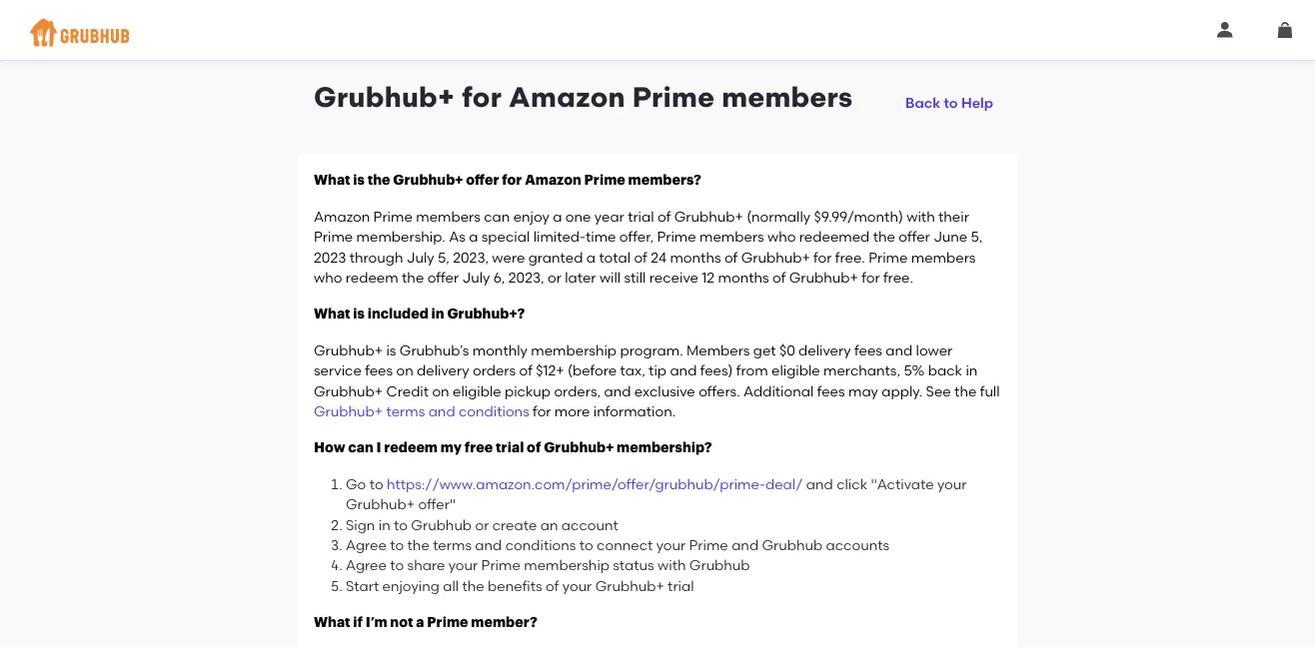 Task type: describe. For each thing, give the bounding box(es) containing it.
what is the grubhub+ offer for amazon prime members?
[[314, 173, 702, 187]]

grubhub+ is grubhub's monthly membership program. members get $0 delivery fees and lower service fees on delivery orders of $12+ (before tax, tip and fees) from eligible merchants, 5% back in grubhub+ credit on eligible pickup orders, and exclusive offers. additional fees may apply. see the full grubhub+ terms and conditions for more information.
[[314, 342, 1000, 420]]

monthly
[[473, 342, 528, 359]]

see
[[926, 383, 952, 400]]

year
[[595, 208, 625, 225]]

"activate
[[871, 476, 934, 493]]

their
[[939, 208, 970, 225]]

membership inside sign in to grubhub or create an account agree to the terms and conditions to connect your prime and grubhub accounts agree to share your prime membership status with grubhub start enjoying all the benefits of your grubhub+ trial
[[524, 557, 610, 574]]

terms inside grubhub+ is grubhub's monthly membership program. members get $0 delivery fees and lower service fees on delivery orders of $12+ (before tax, tip and fees) from eligible merchants, 5% back in grubhub+ credit on eligible pickup orders, and exclusive offers. additional fees may apply. see the full grubhub+ terms and conditions for more information.
[[386, 403, 425, 420]]

2 horizontal spatial grubhub
[[762, 537, 823, 554]]

grubhub+ terms and conditions link
[[314, 403, 530, 420]]

0 vertical spatial who
[[768, 229, 796, 246]]

merchants,
[[824, 363, 901, 380]]

additional
[[744, 383, 814, 400]]

1 vertical spatial on
[[432, 383, 450, 400]]

prime up members?
[[633, 80, 715, 113]]

2023
[[314, 249, 346, 266]]

of inside grubhub+ is grubhub's monthly membership program. members get $0 delivery fees and lower service fees on delivery orders of $12+ (before tax, tip and fees) from eligible merchants, 5% back in grubhub+ credit on eligible pickup orders, and exclusive offers. additional fees may apply. see the full grubhub+ terms and conditions for more information.
[[519, 363, 533, 380]]

limited-
[[534, 229, 586, 246]]

lower
[[916, 342, 953, 359]]

0 horizontal spatial free.
[[836, 249, 866, 266]]

the up what is included in grubhub+?
[[402, 269, 424, 286]]

offer,
[[620, 229, 654, 246]]

for inside grubhub+ is grubhub's monthly membership program. members get $0 delivery fees and lower service fees on delivery orders of $12+ (before tax, tip and fees) from eligible merchants, 5% back in grubhub+ credit on eligible pickup orders, and exclusive offers. additional fees may apply. see the full grubhub+ terms and conditions for more information.
[[533, 403, 551, 420]]

2 small image from the left
[[1278, 22, 1294, 38]]

pickup
[[505, 383, 551, 400]]

trial inside amazon prime members can enjoy a one year trial of grubhub+ (normally $9.99/month) with their prime membership. as a special limited-time offer, prime members who redeemed the offer june 5, 2023 through july 5, 2023, were granted a total of 24 months of grubhub+ for free. prime members who redeem the offer july 6, 2023, or later will still receive 12 months of grubhub+ for free.
[[628, 208, 654, 225]]

deal/
[[766, 476, 803, 493]]

membership inside grubhub+ is grubhub's monthly membership program. members get $0 delivery fees and lower service fees on delivery orders of $12+ (before tax, tip and fees) from eligible merchants, 5% back in grubhub+ credit on eligible pickup orders, and exclusive offers. additional fees may apply. see the full grubhub+ terms and conditions for more information.
[[531, 342, 617, 359]]

2 vertical spatial offer
[[428, 269, 459, 286]]

if
[[353, 616, 363, 630]]

were
[[492, 249, 525, 266]]

through
[[350, 249, 403, 266]]

full
[[980, 383, 1000, 400]]

of down (normally
[[773, 269, 786, 286]]

0 horizontal spatial trial
[[496, 441, 524, 455]]

grubhub's
[[400, 342, 469, 359]]

or inside sign in to grubhub or create an account agree to the terms and conditions to connect your prime and grubhub accounts agree to share your prime membership status with grubhub start enjoying all the benefits of your grubhub+ trial
[[475, 517, 489, 534]]

1 vertical spatial eligible
[[453, 383, 502, 400]]

terms inside sign in to grubhub or create an account agree to the terms and conditions to connect your prime and grubhub accounts agree to share your prime membership status with grubhub start enjoying all the benefits of your grubhub+ trial
[[433, 537, 472, 554]]

of down members?
[[658, 208, 671, 225]]

can inside amazon prime members can enjoy a one year trial of grubhub+ (normally $9.99/month) with their prime membership. as a special limited-time offer, prime members who redeemed the offer june 5, 2023 through july 5, 2023, were granted a total of 24 months of grubhub+ for free. prime members who redeem the offer july 6, 2023, or later will still receive 12 months of grubhub+ for free.
[[484, 208, 510, 225]]

1 small image from the left
[[1218, 22, 1234, 38]]

the up share
[[407, 537, 430, 554]]

still
[[624, 269, 646, 286]]

what for what if i'm not a prime member?
[[314, 616, 351, 630]]

is for the
[[353, 173, 365, 187]]

what if i'm not a prime member?
[[314, 616, 538, 630]]

1 agree from the top
[[346, 537, 387, 554]]

or inside amazon prime members can enjoy a one year trial of grubhub+ (normally $9.99/month) with their prime membership. as a special limited-time offer, prime members who redeemed the offer june 5, 2023 through july 5, 2023, were granted a total of 24 months of grubhub+ for free. prime members who redeem the offer july 6, 2023, or later will still receive 12 months of grubhub+ for free.
[[548, 269, 562, 286]]

more
[[555, 403, 590, 420]]

how can i redeem my free trial of grubhub+ membership?
[[314, 441, 713, 455]]

enjoying
[[383, 578, 440, 595]]

your up all
[[449, 557, 478, 574]]

accounts
[[826, 537, 890, 554]]

prime down all
[[427, 616, 468, 630]]

your inside and click "activate your grubhub+ offer"
[[938, 476, 967, 493]]

back
[[929, 363, 963, 380]]

your right benefits
[[563, 578, 592, 595]]

from
[[737, 363, 769, 380]]

click
[[837, 476, 868, 493]]

member?
[[471, 616, 538, 630]]

amazon inside amazon prime members can enjoy a one year trial of grubhub+ (normally $9.99/month) with their prime membership. as a special limited-time offer, prime members who redeemed the offer june 5, 2023 through july 5, 2023, were granted a total of 24 months of grubhub+ for free. prime members who redeem the offer july 6, 2023, or later will still receive 12 months of grubhub+ for free.
[[314, 208, 370, 225]]

and click "activate your grubhub+ offer"
[[346, 476, 967, 513]]

i
[[376, 441, 381, 455]]

conditions inside sign in to grubhub or create an account agree to the terms and conditions to connect your prime and grubhub accounts agree to share your prime membership status with grubhub start enjoying all the benefits of your grubhub+ trial
[[506, 537, 576, 554]]

in inside grubhub+ is grubhub's monthly membership program. members get $0 delivery fees and lower service fees on delivery orders of $12+ (before tax, tip and fees) from eligible merchants, 5% back in grubhub+ credit on eligible pickup orders, and exclusive offers. additional fees may apply. see the full grubhub+ terms and conditions for more information.
[[966, 363, 978, 380]]

members?
[[628, 173, 702, 187]]

prime up year at the left top
[[584, 173, 626, 187]]

prime up membership.
[[374, 208, 413, 225]]

membership.
[[357, 229, 446, 246]]

back to help
[[906, 95, 994, 112]]

i'm
[[366, 616, 388, 630]]

$0
[[780, 342, 796, 359]]

exclusive
[[635, 383, 696, 400]]

$9.99/month)
[[814, 208, 904, 225]]

the down $9.99/month)
[[873, 229, 896, 246]]

information.
[[594, 403, 676, 420]]

2 horizontal spatial offer
[[899, 229, 931, 246]]

one
[[566, 208, 591, 225]]

offer"
[[418, 496, 456, 513]]

offers.
[[699, 383, 741, 400]]

1 vertical spatial delivery
[[417, 363, 470, 380]]

included
[[368, 307, 429, 321]]

redeemed
[[800, 229, 870, 246]]

orders,
[[554, 383, 601, 400]]

redeem inside amazon prime members can enjoy a one year trial of grubhub+ (normally $9.99/month) with their prime membership. as a special limited-time offer, prime members who redeemed the offer june 5, 2023 through july 5, 2023, were granted a total of 24 months of grubhub+ for free. prime members who redeem the offer july 6, 2023, or later will still receive 12 months of grubhub+ for free.
[[346, 269, 399, 286]]

back to help link
[[898, 79, 1002, 115]]

enjoy
[[514, 208, 550, 225]]

later
[[565, 269, 596, 286]]

orders
[[473, 363, 516, 380]]

the up membership.
[[368, 173, 390, 187]]

free
[[465, 441, 493, 455]]

in inside sign in to grubhub or create an account agree to the terms and conditions to connect your prime and grubhub accounts agree to share your prime membership status with grubhub start enjoying all the benefits of your grubhub+ trial
[[379, 517, 391, 534]]

how
[[314, 441, 345, 455]]

amazon prime members can enjoy a one year trial of grubhub+ (normally $9.99/month) with their prime membership. as a special limited-time offer, prime members who redeemed the offer june 5, 2023 through july 5, 2023, were granted a total of 24 months of grubhub+ for free. prime members who redeem the offer july 6, 2023, or later will still receive 12 months of grubhub+ for free.
[[314, 208, 983, 286]]

sign
[[346, 517, 375, 534]]

1 horizontal spatial in
[[431, 307, 445, 321]]

0 vertical spatial amazon
[[509, 80, 626, 113]]

all
[[443, 578, 459, 595]]

your right connect
[[657, 537, 686, 554]]

a up limited-
[[553, 208, 562, 225]]

fees)
[[701, 363, 733, 380]]

go
[[346, 476, 366, 493]]

membership?
[[617, 441, 713, 455]]



Task type: locate. For each thing, give the bounding box(es) containing it.
$12+
[[536, 363, 565, 380]]

0 horizontal spatial eligible
[[453, 383, 502, 400]]

1 horizontal spatial who
[[768, 229, 796, 246]]

1 horizontal spatial small image
[[1278, 22, 1294, 38]]

0 vertical spatial or
[[548, 269, 562, 286]]

of left 24
[[634, 249, 648, 266]]

1 vertical spatial amazon
[[525, 173, 582, 187]]

or left create
[[475, 517, 489, 534]]

with inside amazon prime members can enjoy a one year trial of grubhub+ (normally $9.99/month) with their prime membership. as a special limited-time offer, prime members who redeemed the offer june 5, 2023 through july 5, 2023, were granted a total of 24 months of grubhub+ for free. prime members who redeem the offer july 6, 2023, or later will still receive 12 months of grubhub+ for free.
[[907, 208, 935, 225]]

program.
[[620, 342, 684, 359]]

connect
[[597, 537, 653, 554]]

1 vertical spatial 5,
[[438, 249, 450, 266]]

terms up share
[[433, 537, 472, 554]]

as
[[449, 229, 466, 246]]

0 vertical spatial july
[[407, 249, 435, 266]]

what up service
[[314, 307, 351, 321]]

1 horizontal spatial grubhub
[[690, 557, 750, 574]]

total
[[599, 249, 631, 266]]

free.
[[836, 249, 866, 266], [884, 269, 914, 286]]

delivery right $0
[[799, 342, 851, 359]]

2 horizontal spatial in
[[966, 363, 978, 380]]

grubhub down deal/
[[762, 537, 823, 554]]

1 horizontal spatial 2023,
[[509, 269, 544, 286]]

who down 2023
[[314, 269, 342, 286]]

terms
[[386, 403, 425, 420], [433, 537, 472, 554]]

months
[[670, 249, 721, 266], [718, 269, 769, 286]]

2023,
[[453, 249, 489, 266], [509, 269, 544, 286]]

0 horizontal spatial 5,
[[438, 249, 450, 266]]

june
[[934, 229, 968, 246]]

1 vertical spatial membership
[[524, 557, 610, 574]]

receive
[[650, 269, 699, 286]]

for
[[462, 80, 502, 113], [502, 173, 522, 187], [814, 249, 832, 266], [862, 269, 880, 286], [533, 403, 551, 420]]

https://www.amazon.com/prime/offer/grubhub/prime-deal/ link
[[387, 476, 803, 493]]

or down granted
[[548, 269, 562, 286]]

back
[[906, 95, 941, 112]]

0 vertical spatial on
[[396, 363, 414, 380]]

(before
[[568, 363, 617, 380]]

conditions inside grubhub+ is grubhub's monthly membership program. members get $0 delivery fees and lower service fees on delivery orders of $12+ (before tax, tip and fees) from eligible merchants, 5% back in grubhub+ credit on eligible pickup orders, and exclusive offers. additional fees may apply. see the full grubhub+ terms and conditions for more information.
[[459, 403, 530, 420]]

offer left june
[[899, 229, 931, 246]]

redeem down through
[[346, 269, 399, 286]]

create
[[493, 517, 537, 534]]

of inside sign in to grubhub or create an account agree to the terms and conditions to connect your prime and grubhub accounts agree to share your prime membership status with grubhub start enjoying all the benefits of your grubhub+ trial
[[546, 578, 559, 595]]

prime up 24
[[657, 229, 697, 246]]

1 vertical spatial what
[[314, 307, 351, 321]]

1 horizontal spatial or
[[548, 269, 562, 286]]

of up the go to https://www.amazon.com/prime/offer/grubhub/prime-deal/
[[527, 441, 541, 455]]

1 vertical spatial who
[[314, 269, 342, 286]]

1 horizontal spatial offer
[[466, 173, 499, 187]]

0 horizontal spatial terms
[[386, 403, 425, 420]]

is
[[353, 173, 365, 187], [353, 307, 365, 321], [386, 342, 396, 359]]

1 horizontal spatial eligible
[[772, 363, 820, 380]]

https://www.amazon.com/prime/offer/grubhub/prime-
[[387, 476, 766, 493]]

terms down credit
[[386, 403, 425, 420]]

conditions down an
[[506, 537, 576, 554]]

(normally
[[747, 208, 811, 225]]

eligible
[[772, 363, 820, 380], [453, 383, 502, 400]]

0 horizontal spatial 2023,
[[453, 249, 489, 266]]

what left if
[[314, 616, 351, 630]]

fees
[[855, 342, 883, 359], [365, 363, 393, 380], [818, 383, 845, 400]]

grubhub+ inside sign in to grubhub or create an account agree to the terms and conditions to connect your prime and grubhub accounts agree to share your prime membership status with grubhub start enjoying all the benefits of your grubhub+ trial
[[596, 578, 665, 595]]

will
[[600, 269, 621, 286]]

go to https://www.amazon.com/prime/offer/grubhub/prime-deal/
[[346, 476, 803, 493]]

0 horizontal spatial july
[[407, 249, 435, 266]]

6,
[[494, 269, 505, 286]]

status
[[613, 557, 655, 574]]

in right sign
[[379, 517, 391, 534]]

fees up credit
[[365, 363, 393, 380]]

2 vertical spatial in
[[379, 517, 391, 534]]

can
[[484, 208, 510, 225], [348, 441, 374, 455]]

grubhub down offer"
[[411, 517, 472, 534]]

conditions
[[459, 403, 530, 420], [506, 537, 576, 554]]

can left i
[[348, 441, 374, 455]]

can up special
[[484, 208, 510, 225]]

2 vertical spatial is
[[386, 342, 396, 359]]

0 horizontal spatial can
[[348, 441, 374, 455]]

2 vertical spatial amazon
[[314, 208, 370, 225]]

in up grubhub's
[[431, 307, 445, 321]]

3 what from the top
[[314, 616, 351, 630]]

is left included
[[353, 307, 365, 321]]

account
[[562, 517, 619, 534]]

0 vertical spatial with
[[907, 208, 935, 225]]

0 vertical spatial 5,
[[971, 229, 983, 246]]

and
[[886, 342, 913, 359], [670, 363, 697, 380], [604, 383, 631, 400], [429, 403, 456, 420], [807, 476, 834, 493], [475, 537, 502, 554], [732, 537, 759, 554]]

0 vertical spatial offer
[[466, 173, 499, 187]]

trial down and click "activate your grubhub+ offer"
[[668, 578, 694, 595]]

1 horizontal spatial 5,
[[971, 229, 983, 246]]

1 vertical spatial free.
[[884, 269, 914, 286]]

1 vertical spatial months
[[718, 269, 769, 286]]

1 vertical spatial grubhub
[[762, 537, 823, 554]]

prime down and click "activate your grubhub+ offer"
[[689, 537, 729, 554]]

a right as
[[469, 229, 478, 246]]

conditions down pickup
[[459, 403, 530, 420]]

delivery
[[799, 342, 851, 359], [417, 363, 470, 380]]

2 horizontal spatial trial
[[668, 578, 694, 595]]

agree
[[346, 537, 387, 554], [346, 557, 387, 574]]

2 what from the top
[[314, 307, 351, 321]]

0 vertical spatial redeem
[[346, 269, 399, 286]]

tip
[[649, 363, 667, 380]]

what
[[314, 173, 351, 187], [314, 307, 351, 321], [314, 616, 351, 630]]

trial
[[628, 208, 654, 225], [496, 441, 524, 455], [668, 578, 694, 595]]

1 horizontal spatial can
[[484, 208, 510, 225]]

membership up (before
[[531, 342, 617, 359]]

your
[[938, 476, 967, 493], [657, 537, 686, 554], [449, 557, 478, 574], [563, 578, 592, 595]]

trial inside sign in to grubhub or create an account agree to the terms and conditions to connect your prime and grubhub accounts agree to share your prime membership status with grubhub start enjoying all the benefits of your grubhub+ trial
[[668, 578, 694, 595]]

offer down as
[[428, 269, 459, 286]]

12
[[702, 269, 715, 286]]

what up 2023
[[314, 173, 351, 187]]

my
[[441, 441, 462, 455]]

2 vertical spatial trial
[[668, 578, 694, 595]]

eligible down $0
[[772, 363, 820, 380]]

apply.
[[882, 383, 923, 400]]

is inside grubhub+ is grubhub's monthly membership program. members get $0 delivery fees and lower service fees on delivery orders of $12+ (before tax, tip and fees) from eligible merchants, 5% back in grubhub+ credit on eligible pickup orders, and exclusive offers. additional fees may apply. see the full grubhub+ terms and conditions for more information.
[[386, 342, 396, 359]]

5%
[[904, 363, 925, 380]]

fees up merchants,
[[855, 342, 883, 359]]

free. down redeemed
[[836, 249, 866, 266]]

tax,
[[620, 363, 646, 380]]

the left full
[[955, 383, 977, 400]]

agree down sign
[[346, 537, 387, 554]]

share
[[407, 557, 445, 574]]

what for what is the grubhub+ offer for amazon prime members?
[[314, 173, 351, 187]]

months up '12'
[[670, 249, 721, 266]]

with right status
[[658, 557, 686, 574]]

of
[[658, 208, 671, 225], [634, 249, 648, 266], [725, 249, 738, 266], [773, 269, 786, 286], [519, 363, 533, 380], [527, 441, 541, 455], [546, 578, 559, 595]]

0 horizontal spatial on
[[396, 363, 414, 380]]

on up "grubhub+ terms and conditions" link at the bottom of page
[[432, 383, 450, 400]]

0 vertical spatial trial
[[628, 208, 654, 225]]

offer
[[466, 173, 499, 187], [899, 229, 931, 246], [428, 269, 459, 286]]

1 vertical spatial fees
[[365, 363, 393, 380]]

1 vertical spatial in
[[966, 363, 978, 380]]

0 horizontal spatial who
[[314, 269, 342, 286]]

0 vertical spatial what
[[314, 173, 351, 187]]

with
[[907, 208, 935, 225], [658, 557, 686, 574]]

members
[[687, 342, 750, 359]]

5, right june
[[971, 229, 983, 246]]

redeem right i
[[384, 441, 438, 455]]

time
[[586, 229, 616, 246]]

the right all
[[462, 578, 485, 595]]

24
[[651, 249, 667, 266]]

redeem
[[346, 269, 399, 286], [384, 441, 438, 455]]

small image
[[1218, 22, 1234, 38], [1278, 22, 1294, 38]]

july left 6,
[[462, 269, 490, 286]]

1 vertical spatial offer
[[899, 229, 931, 246]]

service
[[314, 363, 362, 380]]

what for what is included in grubhub+?
[[314, 307, 351, 321]]

grubhub
[[411, 517, 472, 534], [762, 537, 823, 554], [690, 557, 750, 574]]

prime
[[633, 80, 715, 113], [584, 173, 626, 187], [374, 208, 413, 225], [314, 229, 353, 246], [657, 229, 697, 246], [869, 249, 908, 266], [689, 537, 729, 554], [481, 557, 521, 574], [427, 616, 468, 630]]

and inside and click "activate your grubhub+ offer"
[[807, 476, 834, 493]]

in right back
[[966, 363, 978, 380]]

0 vertical spatial eligible
[[772, 363, 820, 380]]

1 vertical spatial july
[[462, 269, 490, 286]]

0 horizontal spatial with
[[658, 557, 686, 574]]

the inside grubhub+ is grubhub's monthly membership program. members get $0 delivery fees and lower service fees on delivery orders of $12+ (before tax, tip and fees) from eligible merchants, 5% back in grubhub+ credit on eligible pickup orders, and exclusive offers. additional fees may apply. see the full grubhub+ terms and conditions for more information.
[[955, 383, 977, 400]]

0 vertical spatial free.
[[836, 249, 866, 266]]

1 horizontal spatial fees
[[818, 383, 845, 400]]

grubhub+?
[[447, 307, 525, 321]]

1 vertical spatial agree
[[346, 557, 387, 574]]

a down time
[[587, 249, 596, 266]]

fees left may
[[818, 383, 845, 400]]

0 horizontal spatial or
[[475, 517, 489, 534]]

1 vertical spatial redeem
[[384, 441, 438, 455]]

your right "activate
[[938, 476, 967, 493]]

0 horizontal spatial delivery
[[417, 363, 470, 380]]

1 horizontal spatial trial
[[628, 208, 654, 225]]

special
[[482, 229, 530, 246]]

credit
[[386, 383, 429, 400]]

trial right the free
[[496, 441, 524, 455]]

free. down $9.99/month)
[[884, 269, 914, 286]]

grubhub+ for amazon prime members
[[314, 80, 853, 113]]

0 vertical spatial 2023,
[[453, 249, 489, 266]]

0 horizontal spatial fees
[[365, 363, 393, 380]]

1 horizontal spatial terms
[[433, 537, 472, 554]]

july down membership.
[[407, 249, 435, 266]]

0 vertical spatial is
[[353, 173, 365, 187]]

prime up benefits
[[481, 557, 521, 574]]

an
[[541, 517, 558, 534]]

grubhub logo image
[[30, 12, 130, 52]]

is for grubhub's
[[386, 342, 396, 359]]

0 vertical spatial months
[[670, 249, 721, 266]]

get
[[754, 342, 776, 359]]

on
[[396, 363, 414, 380], [432, 383, 450, 400]]

delivery down grubhub's
[[417, 363, 470, 380]]

0 vertical spatial terms
[[386, 403, 425, 420]]

is down included
[[386, 342, 396, 359]]

0 vertical spatial can
[[484, 208, 510, 225]]

1 horizontal spatial on
[[432, 383, 450, 400]]

0 vertical spatial conditions
[[459, 403, 530, 420]]

0 vertical spatial in
[[431, 307, 445, 321]]

0 vertical spatial fees
[[855, 342, 883, 359]]

0 vertical spatial grubhub
[[411, 517, 472, 534]]

the
[[368, 173, 390, 187], [873, 229, 896, 246], [402, 269, 424, 286], [955, 383, 977, 400], [407, 537, 430, 554], [462, 578, 485, 595]]

0 vertical spatial delivery
[[799, 342, 851, 359]]

1 vertical spatial is
[[353, 307, 365, 321]]

1 horizontal spatial free.
[[884, 269, 914, 286]]

0 horizontal spatial in
[[379, 517, 391, 534]]

on up credit
[[396, 363, 414, 380]]

may
[[849, 383, 879, 400]]

what is included in grubhub+?
[[314, 307, 525, 321]]

1 vertical spatial with
[[658, 557, 686, 574]]

help
[[962, 95, 994, 112]]

not
[[390, 616, 413, 630]]

is for included
[[353, 307, 365, 321]]

to
[[944, 95, 958, 112], [370, 476, 384, 493], [394, 517, 408, 534], [390, 537, 404, 554], [580, 537, 594, 554], [390, 557, 404, 574]]

trial up offer, at the top left of the page
[[628, 208, 654, 225]]

prime up 2023
[[314, 229, 353, 246]]

months right '12'
[[718, 269, 769, 286]]

of up pickup
[[519, 363, 533, 380]]

with inside sign in to grubhub or create an account agree to the terms and conditions to connect your prime and grubhub accounts agree to share your prime membership status with grubhub start enjoying all the benefits of your grubhub+ trial
[[658, 557, 686, 574]]

0 horizontal spatial offer
[[428, 269, 459, 286]]

granted
[[529, 249, 583, 266]]

1 vertical spatial 2023,
[[509, 269, 544, 286]]

1 horizontal spatial july
[[462, 269, 490, 286]]

offer up special
[[466, 173, 499, 187]]

1 what from the top
[[314, 173, 351, 187]]

1 vertical spatial terms
[[433, 537, 472, 554]]

1 vertical spatial trial
[[496, 441, 524, 455]]

start
[[346, 578, 379, 595]]

membership
[[531, 342, 617, 359], [524, 557, 610, 574]]

1 vertical spatial can
[[348, 441, 374, 455]]

amazon
[[509, 80, 626, 113], [525, 173, 582, 187], [314, 208, 370, 225]]

5, down as
[[438, 249, 450, 266]]

1 vertical spatial conditions
[[506, 537, 576, 554]]

2 vertical spatial what
[[314, 616, 351, 630]]

2023, down as
[[453, 249, 489, 266]]

1 vertical spatial or
[[475, 517, 489, 534]]

0 vertical spatial agree
[[346, 537, 387, 554]]

agree up start
[[346, 557, 387, 574]]

2 vertical spatial grubhub
[[690, 557, 750, 574]]

of right 24
[[725, 249, 738, 266]]

with left their
[[907, 208, 935, 225]]

who down (normally
[[768, 229, 796, 246]]

of right benefits
[[546, 578, 559, 595]]

1 horizontal spatial delivery
[[799, 342, 851, 359]]

1 horizontal spatial with
[[907, 208, 935, 225]]

2 agree from the top
[[346, 557, 387, 574]]

2 horizontal spatial fees
[[855, 342, 883, 359]]

0 horizontal spatial grubhub
[[411, 517, 472, 534]]

sign in to grubhub or create an account agree to the terms and conditions to connect your prime and grubhub accounts agree to share your prime membership status with grubhub start enjoying all the benefits of your grubhub+ trial
[[346, 517, 890, 595]]

grubhub+ inside and click "activate your grubhub+ offer"
[[346, 496, 415, 513]]

grubhub right status
[[690, 557, 750, 574]]

2 vertical spatial fees
[[818, 383, 845, 400]]

2023, down were
[[509, 269, 544, 286]]

0 horizontal spatial small image
[[1218, 22, 1234, 38]]

a right not
[[416, 616, 424, 630]]

prime down $9.99/month)
[[869, 249, 908, 266]]

eligible down orders
[[453, 383, 502, 400]]

in
[[431, 307, 445, 321], [966, 363, 978, 380], [379, 517, 391, 534]]

grubhub+
[[314, 80, 455, 113], [393, 173, 463, 187], [675, 208, 744, 225], [741, 249, 811, 266], [790, 269, 859, 286], [314, 342, 383, 359], [314, 383, 383, 400], [314, 403, 383, 420], [544, 441, 614, 455], [346, 496, 415, 513], [596, 578, 665, 595]]

membership down an
[[524, 557, 610, 574]]

july
[[407, 249, 435, 266], [462, 269, 490, 286]]

0 vertical spatial membership
[[531, 342, 617, 359]]

is up membership.
[[353, 173, 365, 187]]

benefits
[[488, 578, 543, 595]]



Task type: vqa. For each thing, say whether or not it's contained in the screenshot.
eligible to the left
yes



